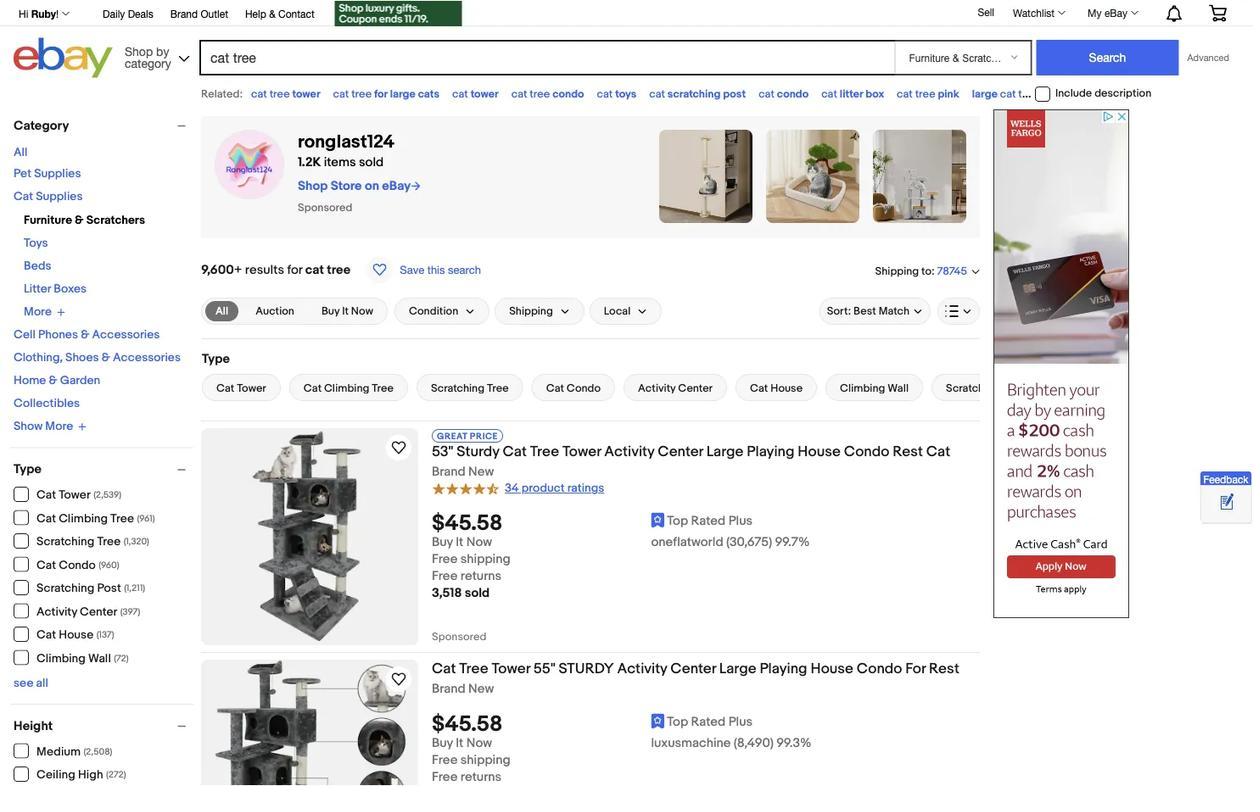 Task type: locate. For each thing, give the bounding box(es) containing it.
cat for cat condo (960)
[[37, 559, 56, 573]]

1 vertical spatial shipping
[[461, 754, 511, 769]]

type down show
[[14, 462, 42, 478]]

cat right large cat tree on the right top
[[1052, 87, 1068, 101]]

rest
[[893, 443, 924, 461], [930, 660, 960, 678]]

0 vertical spatial new
[[469, 465, 494, 480]]

large up "(8,490)"
[[720, 660, 757, 678]]

top rated plus image
[[651, 513, 665, 529], [651, 714, 665, 730]]

top rated plus image up luxusmachine
[[651, 714, 665, 730]]

0 horizontal spatial all
[[14, 146, 28, 160]]

2 vertical spatial now
[[467, 737, 493, 752]]

great price button
[[432, 429, 503, 443]]

0 horizontal spatial wall
[[88, 652, 111, 666]]

top rated plus up luxusmachine
[[667, 715, 753, 731]]

condo inside great price 53" sturdy cat tree tower activity center large playing house condo rest cat brand new
[[844, 443, 890, 461]]

cat right box
[[897, 87, 913, 101]]

& right 'help'
[[269, 8, 276, 20]]

on
[[365, 178, 379, 194]]

center up luxusmachine
[[671, 660, 717, 678]]

sold inside oneflatworld (30,675) 99.7% free shipping free returns 3,518 sold
[[465, 586, 490, 602]]

activity center link
[[624, 374, 728, 402]]

cell
[[14, 328, 36, 343]]

0 horizontal spatial shipping
[[510, 305, 553, 318]]

1 vertical spatial type
[[14, 462, 42, 478]]

1 vertical spatial rest
[[930, 660, 960, 678]]

0 vertical spatial supplies
[[34, 167, 81, 181]]

tower up ratings
[[563, 443, 601, 461]]

now
[[351, 305, 373, 318], [467, 535, 493, 551], [467, 737, 493, 752]]

0 horizontal spatial shop
[[125, 44, 153, 58]]

cat right the 'cats'
[[453, 87, 468, 101]]

tower right the 'cats'
[[471, 87, 499, 101]]

top rated plus image up oneflatworld
[[651, 513, 665, 529]]

0 vertical spatial plus
[[729, 514, 753, 529]]

0 vertical spatial ebay
[[1105, 7, 1128, 19]]

99.7%
[[776, 535, 810, 551]]

1 horizontal spatial condo
[[777, 87, 809, 101]]

scratching
[[431, 382, 485, 395], [947, 382, 1000, 395], [37, 535, 95, 550], [37, 582, 95, 596]]

0 horizontal spatial sold
[[359, 155, 384, 170]]

3 ronglast124 image from the left
[[767, 130, 860, 223]]

more down collectibles
[[45, 420, 73, 434]]

cat right activity center
[[750, 382, 769, 395]]

4 free from the top
[[432, 771, 458, 786]]

cat down all selected text box
[[216, 382, 235, 395]]

more button
[[24, 305, 65, 320]]

accessories up clothing, shoes & accessories 'link'
[[92, 328, 160, 343]]

rest down climbing wall
[[893, 443, 924, 461]]

show more button
[[14, 420, 87, 434]]

litter
[[840, 87, 864, 101]]

1 vertical spatial post
[[97, 582, 121, 596]]

cat right cat tower on the left top
[[512, 87, 528, 101]]

top up oneflatworld
[[667, 514, 689, 529]]

& right furniture
[[75, 214, 84, 228]]

2 vertical spatial buy
[[432, 737, 453, 752]]

for
[[374, 87, 388, 101], [287, 262, 303, 278]]

sell link
[[971, 6, 1003, 18]]

cat down 'cat tower (2,539)'
[[37, 512, 56, 526]]

0 vertical spatial wall
[[888, 382, 909, 395]]

for left the 'cats'
[[374, 87, 388, 101]]

cat for cat house (137)
[[37, 629, 56, 643]]

shop by category banner
[[9, 0, 1240, 82]]

main content containing $45.58
[[201, 110, 1040, 787]]

cats
[[418, 87, 440, 101]]

wall down match
[[888, 382, 909, 395]]

1 vertical spatial rated
[[691, 715, 726, 731]]

1 vertical spatial ebay
[[382, 178, 411, 194]]

1 vertical spatial returns
[[461, 771, 502, 786]]

supplies down pet supplies
[[36, 190, 83, 204]]

& inside "furniture & scratchers toys beds litter boxes"
[[75, 214, 84, 228]]

returns inside oneflatworld (30,675) 99.7% free shipping free returns 3,518 sold
[[461, 569, 502, 585]]

cat tree
[[1052, 87, 1093, 101]]

cat left 'litter'
[[822, 87, 838, 101]]

brand down 53"
[[432, 465, 466, 480]]

cat right results
[[305, 262, 324, 278]]

cat up ronglast124
[[333, 87, 349, 101]]

furniture & scratchers toys beds litter boxes
[[24, 214, 145, 297]]

brand right watch cat tree tower  55" sturdy activity center large playing house condo for rest image
[[432, 682, 466, 697]]

scratching down "listing options selector. list view selected." image
[[947, 382, 1000, 395]]

1 top rated plus from the top
[[667, 514, 753, 529]]

cat up climbing wall (72)
[[37, 629, 56, 643]]

playing inside cat tree tower  55" sturdy activity center large playing house condo for rest brand new
[[760, 660, 808, 678]]

1 top from the top
[[667, 514, 689, 529]]

center up 53" sturdy cat tree tower activity center large playing house condo rest cat heading
[[679, 382, 713, 395]]

2 rated from the top
[[691, 715, 726, 731]]

cat for cat supplies
[[14, 190, 33, 204]]

1 plus from the top
[[729, 514, 753, 529]]

2 $45.58 from the top
[[432, 712, 503, 739]]

0 vertical spatial large
[[707, 443, 744, 461]]

returns inside luxusmachine (8,490) 99.3% free shipping free returns
[[461, 771, 502, 786]]

cat house
[[750, 382, 803, 395]]

wall for climbing wall
[[888, 382, 909, 395]]

1 horizontal spatial tower
[[471, 87, 499, 101]]

all
[[14, 146, 28, 160], [216, 305, 229, 318]]

2 large from the left
[[973, 87, 998, 101]]

scratching post link
[[932, 374, 1039, 402]]

activity right sturdy
[[618, 660, 668, 678]]

tree for cat tree
[[1070, 87, 1091, 101]]

1 horizontal spatial wall
[[888, 382, 909, 395]]

cat for cat tower (2,539)
[[37, 489, 56, 503]]

1 ronglast124 image from the left
[[215, 130, 284, 200]]

1 horizontal spatial all
[[216, 305, 229, 318]]

sort: best match
[[827, 305, 910, 318]]

cat right watch cat tree tower  55" sturdy activity center large playing house condo for rest image
[[432, 660, 456, 678]]

2 top rated plus image from the top
[[651, 714, 665, 730]]

luxusmachine
[[651, 737, 731, 752]]

(961)
[[137, 514, 155, 525]]

0 vertical spatial shipping
[[461, 552, 511, 568]]

activity up ratings
[[605, 443, 655, 461]]

all up pet
[[14, 146, 28, 160]]

post for scratching post (1,211)
[[97, 582, 121, 596]]

tree right related:
[[270, 87, 290, 101]]

shop by category button
[[117, 38, 194, 74]]

1 vertical spatial wall
[[88, 652, 111, 666]]

all inside the all link
[[216, 305, 229, 318]]

tree up product
[[530, 443, 559, 461]]

shipping inside luxusmachine (8,490) 99.3% free shipping free returns
[[461, 754, 511, 769]]

1 vertical spatial top rated plus image
[[651, 714, 665, 730]]

1 vertical spatial new
[[469, 682, 494, 697]]

shipping
[[461, 552, 511, 568], [461, 754, 511, 769]]

cat right pink
[[1001, 87, 1017, 101]]

wall inside main content
[[888, 382, 909, 395]]

1 horizontal spatial large
[[973, 87, 998, 101]]

tree up price
[[487, 382, 509, 395]]

playing down cat house
[[747, 443, 795, 461]]

cat
[[251, 87, 267, 101], [333, 87, 349, 101], [453, 87, 468, 101], [512, 87, 528, 101], [597, 87, 613, 101], [650, 87, 666, 101], [759, 87, 775, 101], [822, 87, 838, 101], [897, 87, 913, 101], [1001, 87, 1017, 101], [1052, 87, 1068, 101], [305, 262, 324, 278]]

& right shoes
[[102, 351, 110, 365]]

Search for anything text field
[[202, 42, 892, 74]]

center
[[679, 382, 713, 395], [658, 443, 704, 461], [80, 605, 117, 620], [671, 660, 717, 678]]

shipping inside shipping to : 78745
[[876, 265, 920, 278]]

toys
[[616, 87, 637, 101]]

2 plus from the top
[[729, 715, 753, 731]]

tree left (961)
[[110, 512, 134, 526]]

1 vertical spatial it
[[456, 535, 464, 551]]

0 vertical spatial shop
[[125, 44, 153, 58]]

1 shipping from the top
[[461, 552, 511, 568]]

top for luxusmachine (8,490) 99.3%
[[667, 715, 689, 731]]

cat tree tower
[[251, 87, 321, 101]]

my ebay
[[1088, 7, 1128, 19]]

0 vertical spatial buy it now
[[322, 305, 373, 318]]

rated for oneflatworld (30,675) 99.7%
[[691, 514, 726, 529]]

rated for luxusmachine (8,490) 99.3%
[[691, 715, 726, 731]]

top rated plus image for oneflatworld (30,675) 99.7%
[[651, 513, 665, 529]]

1 horizontal spatial type
[[202, 351, 230, 367]]

home & garden link
[[14, 374, 100, 388]]

my
[[1088, 7, 1102, 19]]

great
[[437, 431, 468, 442]]

tower left 55"
[[492, 660, 531, 678]]

rest right for
[[930, 660, 960, 678]]

1 horizontal spatial rest
[[930, 660, 960, 678]]

cat right related:
[[251, 87, 267, 101]]

0 vertical spatial top rated plus image
[[651, 513, 665, 529]]

0 vertical spatial top
[[667, 514, 689, 529]]

1 new from the top
[[469, 465, 494, 480]]

feedback
[[1204, 474, 1249, 486]]

activity inside cat tree tower  55" sturdy activity center large playing house condo for rest brand new
[[618, 660, 668, 678]]

auction
[[256, 305, 295, 318]]

tree up (960)
[[97, 535, 121, 550]]

(2,539)
[[93, 490, 121, 501]]

top for oneflatworld (30,675) 99.7%
[[667, 514, 689, 529]]

2 vertical spatial buy it now
[[432, 737, 493, 752]]

$45.58 for luxusmachine (8,490) 99.3%
[[432, 712, 503, 739]]

sold right 3,518
[[465, 586, 490, 602]]

tree left pink
[[916, 87, 936, 101]]

cat tower
[[216, 382, 266, 395]]

cat tree for large cats
[[333, 87, 440, 101]]

cat house link
[[736, 374, 818, 402]]

cat for cat scratching post
[[650, 87, 666, 101]]

1 vertical spatial playing
[[760, 660, 808, 678]]

include description
[[1056, 87, 1152, 100]]

1 vertical spatial buy
[[432, 535, 453, 551]]

shop left by
[[125, 44, 153, 58]]

supplies
[[34, 167, 81, 181], [36, 190, 83, 204]]

shipping for shipping to : 78745
[[876, 265, 920, 278]]

0 vertical spatial playing
[[747, 443, 795, 461]]

cat house (137)
[[37, 629, 114, 643]]

brand left outlet
[[170, 8, 198, 20]]

tree for cat tree for large cats
[[352, 87, 372, 101]]

buy
[[322, 305, 340, 318], [432, 535, 453, 551], [432, 737, 453, 752]]

cat for cat litter box
[[822, 87, 838, 101]]

new right watch cat tree tower  55" sturdy activity center large playing house condo for rest image
[[469, 682, 494, 697]]

1 vertical spatial top
[[667, 715, 689, 731]]

new
[[469, 465, 494, 480], [469, 682, 494, 697]]

beds
[[24, 259, 51, 274]]

cat for cat tree pink
[[897, 87, 913, 101]]

2 vertical spatial it
[[456, 737, 464, 752]]

2 top from the top
[[667, 715, 689, 731]]

ronglast124
[[298, 131, 395, 153]]

1 vertical spatial $45.58
[[432, 712, 503, 739]]

ebay right my
[[1105, 7, 1128, 19]]

rated up oneflatworld
[[691, 514, 726, 529]]

cat right cat tower on the left of page
[[304, 382, 322, 395]]

cat climbing tree (961)
[[37, 512, 155, 526]]

shipping
[[876, 265, 920, 278], [510, 305, 553, 318]]

0 vertical spatial rest
[[893, 443, 924, 461]]

activity inside great price 53" sturdy cat tree tower activity center large playing house condo rest cat brand new
[[605, 443, 655, 461]]

1 vertical spatial large
[[720, 660, 757, 678]]

brand outlet link
[[170, 5, 228, 24]]

large inside cat tree tower  55" sturdy activity center large playing house condo for rest brand new
[[720, 660, 757, 678]]

1 horizontal spatial sold
[[465, 586, 490, 602]]

2 top rated plus from the top
[[667, 715, 753, 731]]

shipping inside "dropdown button"
[[510, 305, 553, 318]]

tree inside main content
[[327, 262, 351, 278]]

scratching for scratching post (1,211)
[[37, 582, 95, 596]]

1 horizontal spatial all link
[[205, 301, 239, 322]]

2 vertical spatial brand
[[432, 682, 466, 697]]

type up the cat tower link in the left of the page
[[202, 351, 230, 367]]

all link down 9,600
[[205, 301, 239, 322]]

cat tree tower  55" sturdy activity center large playing house condo for rest link
[[432, 660, 981, 682]]

0 horizontal spatial ebay
[[382, 178, 411, 194]]

plus up "(8,490)"
[[729, 715, 753, 731]]

cat for cat house
[[750, 382, 769, 395]]

None submit
[[1037, 40, 1180, 76]]

tree left 55"
[[459, 660, 489, 678]]

new inside cat tree tower  55" sturdy activity center large playing house condo for rest brand new
[[469, 682, 494, 697]]

rated
[[691, 514, 726, 529], [691, 715, 726, 731]]

1 vertical spatial now
[[467, 535, 493, 551]]

top rated plus image for luxusmachine (8,490) 99.3%
[[651, 714, 665, 730]]

shop inside shop by category
[[125, 44, 153, 58]]

cat inside cat tree tower  55" sturdy activity center large playing house condo for rest brand new
[[432, 660, 456, 678]]

shipping for shipping
[[510, 305, 553, 318]]

large down activity center
[[707, 443, 744, 461]]

1 vertical spatial all
[[216, 305, 229, 318]]

ruby
[[31, 8, 56, 20]]

condo down search for anything text field
[[553, 87, 585, 101]]

rated up luxusmachine
[[691, 715, 726, 731]]

ebay right on
[[382, 178, 411, 194]]

1 vertical spatial brand
[[432, 465, 466, 480]]

34
[[505, 482, 519, 496]]

activity inside 'link'
[[638, 382, 676, 395]]

tree left cat tree
[[1019, 87, 1039, 101]]

climbing wall (72)
[[37, 652, 129, 666]]

tree
[[270, 87, 290, 101], [352, 87, 372, 101], [530, 87, 550, 101], [916, 87, 936, 101], [1019, 87, 1039, 101], [1070, 87, 1091, 101], [327, 262, 351, 278]]

0 horizontal spatial all link
[[14, 146, 28, 160]]

53" sturdy cat tree tower activity center large playing house condo rest cat heading
[[432, 443, 951, 461]]

plus up (30,675)
[[729, 514, 753, 529]]

0 vertical spatial shipping
[[876, 265, 920, 278]]

high
[[78, 769, 103, 783]]

0 vertical spatial for
[[374, 87, 388, 101]]

cat left the "toys"
[[597, 87, 613, 101]]

tower inside great price 53" sturdy cat tree tower activity center large playing house condo rest cat brand new
[[563, 443, 601, 461]]

0 horizontal spatial for
[[287, 262, 303, 278]]

0 vertical spatial sold
[[359, 155, 384, 170]]

1 vertical spatial buy it now
[[432, 535, 493, 551]]

returns for luxusmachine (8,490) 99.3% free shipping free returns
[[461, 771, 502, 786]]

large right pink
[[973, 87, 998, 101]]

0 horizontal spatial rest
[[893, 443, 924, 461]]

watchlist link
[[1004, 3, 1074, 23]]

(2,508)
[[84, 747, 112, 758]]

0 vertical spatial brand
[[170, 8, 198, 20]]

ebay inside ronglast124 1.2k items sold shop store on ebay sponsored
[[382, 178, 411, 194]]

climbing
[[324, 382, 370, 395], [841, 382, 886, 395], [59, 512, 108, 526], [37, 652, 86, 666]]

1 horizontal spatial ebay
[[1105, 7, 1128, 19]]

center down activity center
[[658, 443, 704, 461]]

cat down the shipping "dropdown button"
[[546, 382, 565, 395]]

condo right the post
[[777, 87, 809, 101]]

shipping to : 78745
[[876, 265, 968, 278]]

1 vertical spatial for
[[287, 262, 303, 278]]

cat tower
[[453, 87, 499, 101]]

more down litter
[[24, 305, 52, 320]]

accessories down cell phones & accessories link
[[113, 351, 181, 365]]

2 returns from the top
[[461, 771, 502, 786]]

0 horizontal spatial large
[[390, 87, 416, 101]]

1 condo from the left
[[553, 87, 585, 101]]

for right results
[[287, 262, 303, 278]]

0 vertical spatial returns
[[461, 569, 502, 585]]

1 rated from the top
[[691, 514, 726, 529]]

cat scratching post
[[650, 87, 746, 101]]

1 vertical spatial top rated plus
[[667, 715, 753, 731]]

0 horizontal spatial tower
[[292, 87, 321, 101]]

1 horizontal spatial shop
[[298, 178, 328, 194]]

new inside great price 53" sturdy cat tree tower activity center large playing house condo rest cat brand new
[[469, 465, 494, 480]]

cat tree tower  55" sturdy activity center large playing house condo for rest heading
[[432, 660, 960, 678]]

0 horizontal spatial post
[[97, 582, 121, 596]]

cat up the scratching post (1,211)
[[37, 559, 56, 573]]

1 horizontal spatial shipping
[[876, 265, 920, 278]]

cat right the "toys"
[[650, 87, 666, 101]]

brand
[[170, 8, 198, 20], [432, 465, 466, 480], [432, 682, 466, 697]]

tree for cat tree pink
[[916, 87, 936, 101]]

2 new from the top
[[469, 682, 494, 697]]

top rated plus for luxusmachine (8,490) 99.3%
[[667, 715, 753, 731]]

shipping for oneflatworld (30,675) 99.7% free shipping free returns 3,518 sold
[[461, 552, 511, 568]]

sold inside ronglast124 1.2k items sold shop store on ebay sponsored
[[359, 155, 384, 170]]

0 vertical spatial top rated plus
[[667, 514, 753, 529]]

ronglast124 image
[[215, 130, 284, 200], [660, 130, 753, 223], [767, 130, 860, 223], [874, 130, 967, 223]]

1 vertical spatial plus
[[729, 715, 753, 731]]

1 horizontal spatial post
[[1003, 382, 1025, 395]]

ceiling
[[37, 769, 75, 783]]

1 top rated plus image from the top
[[651, 513, 665, 529]]

2 shipping from the top
[[461, 754, 511, 769]]

save this search
[[400, 263, 481, 276]]

large cat tree
[[973, 87, 1039, 101]]

playing up 99.3%
[[760, 660, 808, 678]]

sold up on
[[359, 155, 384, 170]]

1 vertical spatial supplies
[[36, 190, 83, 204]]

0 horizontal spatial condo
[[553, 87, 585, 101]]

cat for cat condo
[[759, 87, 775, 101]]

0 vertical spatial $45.58
[[432, 511, 503, 538]]

cat for cat tree tower
[[251, 87, 267, 101]]

tree up ronglast124
[[352, 87, 372, 101]]

cat for cat tree condo
[[512, 87, 528, 101]]

1 $45.58 from the top
[[432, 511, 503, 538]]

tree for cat tree tower
[[270, 87, 290, 101]]

scratching up the great price dropdown button at the bottom
[[431, 382, 485, 395]]

cat for cat toys
[[597, 87, 613, 101]]

1 vertical spatial sold
[[465, 586, 490, 602]]

ceiling high (272)
[[37, 769, 126, 783]]

cat
[[14, 190, 33, 204], [216, 382, 235, 395], [304, 382, 322, 395], [546, 382, 565, 395], [750, 382, 769, 395], [503, 443, 527, 461], [927, 443, 951, 461], [37, 489, 56, 503], [37, 512, 56, 526], [37, 559, 56, 573], [37, 629, 56, 643], [432, 660, 456, 678]]

shoes
[[65, 351, 99, 365]]

2 free from the top
[[432, 569, 458, 585]]

0 vertical spatial all link
[[14, 146, 28, 160]]

activity up 53" sturdy cat tree tower activity center large playing house condo rest cat heading
[[638, 382, 676, 395]]

0 vertical spatial post
[[1003, 382, 1025, 395]]

cat for cat tree for large cats
[[333, 87, 349, 101]]

0 vertical spatial accessories
[[92, 328, 160, 343]]

top up luxusmachine
[[667, 715, 689, 731]]

buy it now for luxusmachine (8,490) 99.3%
[[432, 737, 493, 752]]

cat right the post
[[759, 87, 775, 101]]

top rated plus up oneflatworld
[[667, 514, 753, 529]]

height
[[14, 719, 53, 734]]

accessories
[[92, 328, 160, 343], [113, 351, 181, 365]]

tree up buy it now link
[[327, 262, 351, 278]]

cat up cat climbing tree (961)
[[37, 489, 56, 503]]

shop down 1.2k
[[298, 178, 328, 194]]

ronglast124 link
[[298, 131, 395, 153]]

watchlist
[[1014, 7, 1055, 19]]

scratching down cat condo (960)
[[37, 582, 95, 596]]

2 condo from the left
[[777, 87, 809, 101]]

1 vertical spatial shipping
[[510, 305, 553, 318]]

buy for luxusmachine (8,490) 99.3%
[[432, 737, 453, 752]]

all down 9,600
[[216, 305, 229, 318]]

shop by category
[[125, 44, 171, 70]]

it for luxusmachine (8,490) 99.3%
[[456, 737, 464, 752]]

(8,490)
[[734, 737, 774, 752]]

tree down search for anything text field
[[530, 87, 550, 101]]

(1,211)
[[124, 584, 145, 595]]

hi
[[19, 8, 28, 20]]

1 vertical spatial all link
[[205, 301, 239, 322]]

1 returns from the top
[[461, 569, 502, 585]]

house
[[771, 382, 803, 395], [798, 443, 841, 461], [59, 629, 94, 643], [811, 660, 854, 678]]

cat for cat tower
[[216, 382, 235, 395]]

large
[[707, 443, 744, 461], [720, 660, 757, 678]]

0 vertical spatial rated
[[691, 514, 726, 529]]

cat down pet
[[14, 190, 33, 204]]

shipping inside oneflatworld (30,675) 99.7% free shipping free returns 3,518 sold
[[461, 552, 511, 568]]

1 vertical spatial shop
[[298, 178, 328, 194]]

cat for cat climbing tree
[[304, 382, 322, 395]]

new down the sturdy
[[469, 465, 494, 480]]

rest inside great price 53" sturdy cat tree tower activity center large playing house condo rest cat brand new
[[893, 443, 924, 461]]

main content
[[201, 110, 1040, 787]]



Task type: vqa. For each thing, say whether or not it's contained in the screenshot.
second US from the top of the Feedback profile main content
no



Task type: describe. For each thing, give the bounding box(es) containing it.
outlet
[[201, 8, 228, 20]]

!
[[56, 8, 59, 20]]

scratching for scratching post
[[947, 382, 1000, 395]]

product
[[522, 482, 565, 496]]

53" sturdy cat tree tower activity center large playing house condo rest cat link
[[432, 443, 981, 465]]

wall for climbing wall (72)
[[88, 652, 111, 666]]

tree inside cat tree tower  55" sturdy activity center large playing house condo for rest brand new
[[459, 660, 489, 678]]

cell phones & accessories link
[[14, 328, 160, 343]]

by
[[156, 44, 169, 58]]

box
[[866, 87, 885, 101]]

litter boxes link
[[24, 282, 87, 297]]

center inside cat tree tower  55" sturdy activity center large playing house condo for rest brand new
[[671, 660, 717, 678]]

center up (137)
[[80, 605, 117, 620]]

rest inside cat tree tower  55" sturdy activity center large playing house condo for rest brand new
[[930, 660, 960, 678]]

phones
[[38, 328, 78, 343]]

supplies for cat supplies
[[36, 190, 83, 204]]

brand inside cat tree tower  55" sturdy activity center large playing house condo for rest brand new
[[432, 682, 466, 697]]

1 vertical spatial accessories
[[113, 351, 181, 365]]

99.3%
[[777, 737, 812, 752]]

luxusmachine (8,490) 99.3% free shipping free returns
[[432, 737, 812, 786]]

0 vertical spatial all
[[14, 146, 28, 160]]

for inside main content
[[287, 262, 303, 278]]

tower up cat climbing tree (961)
[[59, 489, 91, 503]]

0 horizontal spatial type
[[14, 462, 42, 478]]

center inside great price 53" sturdy cat tree tower activity center large playing house condo rest cat brand new
[[658, 443, 704, 461]]

playing inside great price 53" sturdy cat tree tower activity center large playing house condo rest cat brand new
[[747, 443, 795, 461]]

sponsored
[[298, 201, 353, 214]]

medium (2,508)
[[37, 745, 112, 760]]

climbing down buy it now link
[[324, 382, 370, 395]]

tree inside great price 53" sturdy cat tree tower activity center large playing house condo rest cat brand new
[[530, 443, 559, 461]]

cat for cat climbing tree (961)
[[37, 512, 56, 526]]

3,518
[[432, 586, 462, 602]]

0 vertical spatial type
[[202, 351, 230, 367]]

toys
[[24, 236, 48, 251]]

buy it now for oneflatworld (30,675) 99.7%
[[432, 535, 493, 551]]

results
[[245, 262, 284, 278]]

clothing, shoes & accessories link
[[14, 351, 181, 365]]

34 product ratings
[[505, 482, 605, 496]]

climbing down best
[[841, 382, 886, 395]]

save this search button
[[361, 256, 486, 284]]

cat litter box
[[822, 87, 885, 101]]

0 vertical spatial buy
[[322, 305, 340, 318]]

large inside great price 53" sturdy cat tree tower activity center large playing house condo rest cat brand new
[[707, 443, 744, 461]]

none submit inside shop by category 'banner'
[[1037, 40, 1180, 76]]

match
[[879, 305, 910, 318]]

your shopping cart image
[[1209, 4, 1228, 21]]

pet supplies link
[[14, 167, 81, 181]]

account navigation
[[9, 0, 1240, 28]]

post for scratching post
[[1003, 382, 1025, 395]]

(272)
[[106, 770, 126, 781]]

tree up watch 53" sturdy cat tree tower activity center large playing house condo rest cat image
[[372, 382, 394, 395]]

climbing wall link
[[826, 374, 924, 402]]

activity center
[[638, 382, 713, 395]]

it for oneflatworld (30,675) 99.7%
[[456, 535, 464, 551]]

scratching post (1,211)
[[37, 582, 145, 596]]

4 ronglast124 image from the left
[[874, 130, 967, 223]]

53" sturdy cat tree tower activity center large playing house condo rest cat image
[[201, 429, 419, 646]]

buy for oneflatworld (30,675) 99.7%
[[432, 535, 453, 551]]

0 vertical spatial now
[[351, 305, 373, 318]]

deals
[[128, 8, 153, 20]]

cat condo link
[[532, 374, 616, 402]]

supplies for pet supplies
[[34, 167, 81, 181]]

this
[[428, 263, 445, 276]]

climbing down cat house (137)
[[37, 652, 86, 666]]

cat toys
[[597, 87, 637, 101]]

cat tree condo
[[512, 87, 585, 101]]

shop inside ronglast124 1.2k items sold shop store on ebay sponsored
[[298, 178, 328, 194]]

tower down the "auction"
[[237, 382, 266, 395]]

plus for luxusmachine (8,490) 99.3%
[[729, 715, 753, 731]]

height button
[[14, 719, 194, 734]]

show more
[[14, 420, 73, 434]]

listing options selector. list view selected. image
[[946, 305, 973, 318]]

cat for cat tower
[[453, 87, 468, 101]]

shipping for luxusmachine (8,490) 99.3% free shipping free returns
[[461, 754, 511, 769]]

activity up cat house (137)
[[37, 605, 77, 620]]

get the coupon image
[[335, 1, 462, 26]]

brand inside great price 53" sturdy cat tree tower activity center large playing house condo rest cat brand new
[[432, 465, 466, 480]]

house inside cat tree tower  55" sturdy activity center large playing house condo for rest brand new
[[811, 660, 854, 678]]

now for luxusmachine (8,490) 99.3%
[[467, 737, 493, 752]]

great price 53" sturdy cat tree tower activity center large playing house condo rest cat brand new
[[432, 431, 951, 480]]

cat right the sturdy
[[503, 443, 527, 461]]

cat for cat tree tower  55" sturdy activity center large playing house condo for rest brand new
[[432, 660, 456, 678]]

3 free from the top
[[432, 754, 458, 769]]

price
[[470, 431, 498, 442]]

center inside 'link'
[[679, 382, 713, 395]]

brand inside "link"
[[170, 8, 198, 20]]

9,600
[[201, 262, 234, 278]]

(137)
[[96, 630, 114, 641]]

0 vertical spatial more
[[24, 305, 52, 320]]

cell phones & accessories clothing, shoes & accessories home & garden collectibles
[[14, 328, 181, 411]]

for
[[906, 660, 926, 678]]

condition button
[[395, 298, 490, 325]]

furniture
[[24, 214, 72, 228]]

house inside cat house link
[[771, 382, 803, 395]]

shipping button
[[495, 298, 585, 325]]

collectibles
[[14, 397, 80, 411]]

oneflatworld (30,675) 99.7% free shipping free returns 3,518 sold
[[432, 535, 810, 602]]

9,600 + results for cat tree
[[201, 262, 351, 278]]

type button
[[14, 462, 194, 478]]

(30,675)
[[727, 535, 773, 551]]

tower inside cat tree tower  55" sturdy activity center large playing house condo for rest brand new
[[492, 660, 531, 678]]

climbing down 'cat tower (2,539)'
[[59, 512, 108, 526]]

& up shoes
[[81, 328, 89, 343]]

now for oneflatworld (30,675) 99.7%
[[467, 535, 493, 551]]

description
[[1095, 87, 1152, 100]]

daily
[[103, 8, 125, 20]]

daily deals
[[103, 8, 153, 20]]

best
[[854, 305, 877, 318]]

tree for cat tree condo
[[530, 87, 550, 101]]

help
[[245, 8, 266, 20]]

category
[[14, 118, 69, 133]]

watch 53" sturdy cat tree tower activity center large playing house condo rest cat image
[[389, 438, 409, 458]]

ratings
[[568, 482, 605, 496]]

include
[[1056, 87, 1093, 100]]

sort:
[[827, 305, 852, 318]]

advertisement region
[[994, 110, 1130, 619]]

cat for cat condo
[[546, 382, 565, 395]]

& inside 'link'
[[269, 8, 276, 20]]

cat climbing tree link
[[289, 374, 408, 402]]

see
[[14, 677, 33, 691]]

1.2k
[[298, 155, 321, 170]]

cat condo
[[546, 382, 601, 395]]

:
[[932, 265, 935, 278]]

1 horizontal spatial for
[[374, 87, 388, 101]]

help & contact link
[[245, 5, 315, 24]]

watch cat tree tower  55" sturdy activity center large playing house condo for rest image
[[389, 670, 409, 690]]

cat condo (960)
[[37, 559, 119, 573]]

All selected text field
[[216, 304, 229, 319]]

1 free from the top
[[432, 552, 458, 568]]

scratching for scratching tree (1,320)
[[37, 535, 95, 550]]

cat for cat tree
[[1052, 87, 1068, 101]]

top rated plus for oneflatworld (30,675) 99.7%
[[667, 514, 753, 529]]

save
[[400, 263, 425, 276]]

cat condo
[[759, 87, 809, 101]]

2 tower from the left
[[471, 87, 499, 101]]

1 vertical spatial more
[[45, 420, 73, 434]]

toys link
[[24, 236, 48, 251]]

ebay inside my ebay link
[[1105, 7, 1128, 19]]

advanced
[[1188, 52, 1230, 63]]

55"
[[534, 660, 556, 678]]

cat down scratching post
[[927, 443, 951, 461]]

advanced link
[[1180, 41, 1239, 75]]

plus for oneflatworld (30,675) 99.7%
[[729, 514, 753, 529]]

2 ronglast124 image from the left
[[660, 130, 753, 223]]

condo inside cat tree tower  55" sturdy activity center large playing house condo for rest brand new
[[857, 660, 903, 678]]

see all button
[[14, 677, 48, 691]]

returns for oneflatworld (30,675) 99.7% free shipping free returns 3,518 sold
[[461, 569, 502, 585]]

0 vertical spatial it
[[342, 305, 349, 318]]

scratching for scratching tree
[[431, 382, 485, 395]]

house inside great price 53" sturdy cat tree tower activity center large playing house condo rest cat brand new
[[798, 443, 841, 461]]

condition
[[409, 305, 459, 318]]

cat tree tower  55" sturdy activity center large playing house condo for rest image
[[201, 660, 419, 787]]

cat inside main content
[[305, 262, 324, 278]]

& right home
[[49, 374, 57, 388]]

scratching post
[[947, 382, 1025, 395]]

cat tower (2,539)
[[37, 489, 121, 503]]

auction link
[[246, 301, 305, 322]]

scratching
[[668, 87, 721, 101]]

(1,320)
[[124, 537, 149, 548]]

1 large from the left
[[390, 87, 416, 101]]

$45.58 for oneflatworld (30,675) 99.7%
[[432, 511, 503, 538]]

sturdy
[[559, 660, 614, 678]]

category
[[125, 56, 171, 70]]

+
[[234, 262, 242, 278]]

1 tower from the left
[[292, 87, 321, 101]]

boxes
[[54, 282, 87, 297]]



